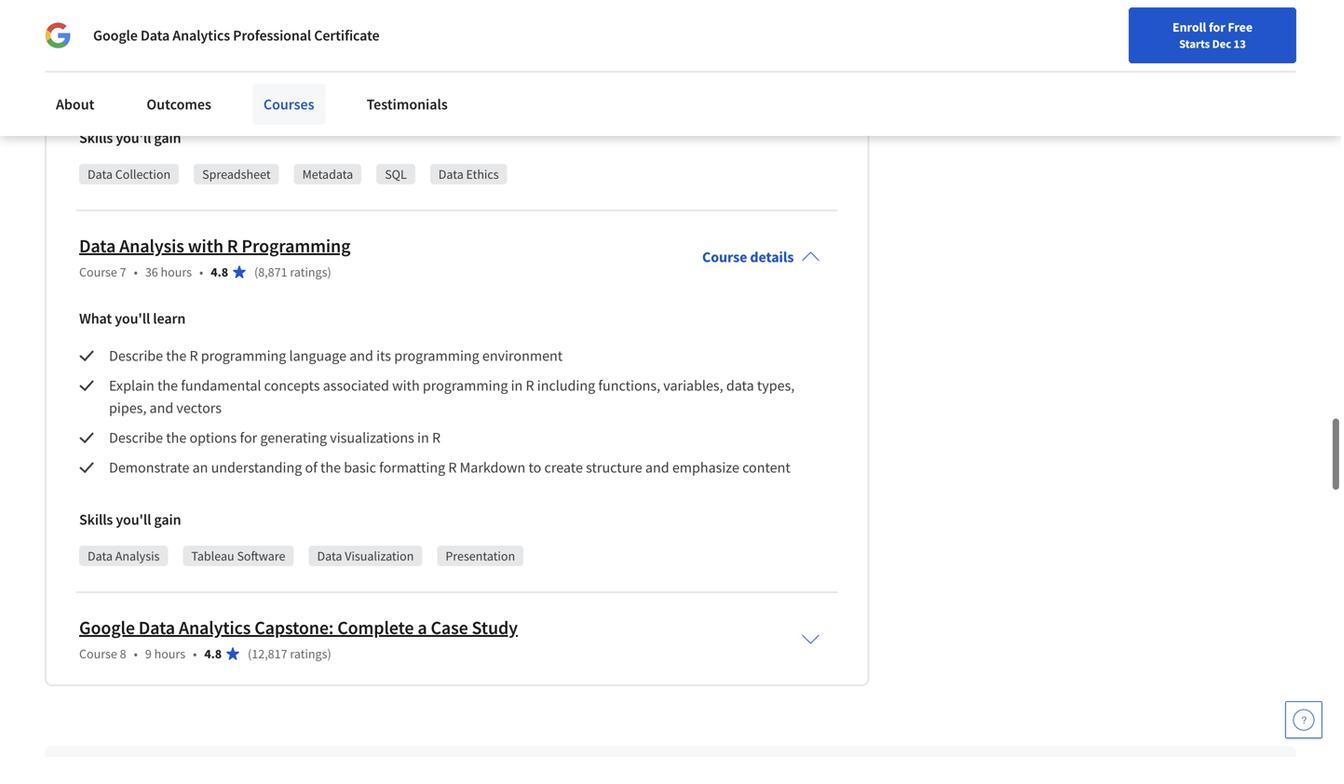 Task type: vqa. For each thing, say whether or not it's contained in the screenshot.
bottommost Or
no



Task type: locate. For each thing, give the bounding box(es) containing it.
tableau left as
[[160, 17, 209, 35]]

1 skills you'll gain from the top
[[79, 128, 181, 147]]

data left types,
[[726, 376, 754, 395]]

1 skills from the top
[[79, 128, 113, 147]]

its right language
[[376, 346, 391, 365]]

you'll left the learn
[[115, 309, 150, 328]]

0 vertical spatial skills you'll gain
[[79, 128, 181, 147]]

understand
[[406, 17, 477, 35]]

( down programming
[[254, 264, 258, 280]]

an
[[192, 458, 208, 477]]

0 vertical spatial gain
[[154, 128, 181, 147]]

1 horizontal spatial a
[[418, 616, 427, 639]]

explain up pipes,
[[109, 376, 154, 395]]

•
[[134, 264, 138, 280], [199, 264, 203, 280], [134, 645, 138, 662], [193, 645, 197, 662]]

2 explain from the top
[[109, 376, 154, 395]]

r up fundamental
[[190, 346, 198, 365]]

the down the learn
[[166, 346, 187, 365]]

1 horizontal spatial its
[[480, 17, 495, 35]]

1 horizontal spatial (
[[254, 264, 258, 280]]

data analysis with r programming link
[[79, 234, 351, 257]]

effective
[[408, 76, 460, 95]]

skills for data collection
[[79, 128, 113, 147]]

tool
[[351, 17, 376, 35]]

1 vertical spatial tableau
[[191, 548, 234, 564]]

ratings down google data analytics capstone: complete a case study link
[[290, 645, 327, 662]]

a right as
[[229, 17, 236, 35]]

course 8 • 9 hours •
[[79, 645, 197, 662]]

hours for data
[[154, 645, 185, 662]]

1 horizontal spatial data
[[726, 376, 754, 395]]

r down environment
[[526, 376, 534, 395]]

understanding
[[211, 458, 302, 477]]

types,
[[757, 376, 795, 395]]

a
[[229, 17, 236, 35], [418, 616, 427, 639]]

1 vertical spatial for
[[240, 428, 257, 447]]

2 ) from the top
[[327, 645, 331, 662]]

enroll for free starts dec 13
[[1173, 19, 1253, 51]]

1 vertical spatial analytics
[[179, 616, 251, 639]]

programming down environment
[[423, 376, 508, 395]]

for up the dec
[[1209, 19, 1225, 35]]

fundamental
[[181, 376, 261, 395]]

google image
[[45, 22, 71, 48]]

you'll up data collection
[[116, 128, 151, 147]]

starts
[[1179, 36, 1210, 51]]

2 gain from the top
[[154, 510, 181, 529]]

)
[[327, 264, 331, 280], [327, 645, 331, 662]]

) down google data analytics capstone: complete a case study link
[[327, 645, 331, 662]]

analytics for professional
[[173, 26, 230, 45]]

analysis for data analysis with r programming
[[119, 234, 184, 257]]

0 vertical spatial ratings
[[290, 264, 327, 280]]

course details
[[702, 248, 794, 266]]

describe down what you'll learn
[[109, 346, 163, 365]]

the up vectors
[[157, 376, 178, 395]]

1 vertical spatial analysis
[[115, 548, 160, 564]]

skills down "about" link
[[79, 128, 113, 147]]

for inside enroll for free starts dec 13
[[1209, 19, 1225, 35]]

content
[[742, 458, 791, 477]]

hours right 9
[[154, 645, 185, 662]]

generating
[[260, 428, 327, 447]]

1 vertical spatial data
[[726, 376, 754, 395]]

with up visualizations
[[392, 376, 420, 395]]

0 vertical spatial tableau
[[160, 17, 209, 35]]

learn
[[153, 309, 186, 328]]

explain for explain the fundamental concepts associated with programming in r including functions, variables, data types, pipes, and vectors
[[109, 376, 154, 395]]

skills you'll gain
[[79, 128, 181, 147], [79, 510, 181, 529]]

1 vertical spatial describe
[[109, 428, 163, 447]]

pipes,
[[109, 399, 147, 417]]

course
[[702, 248, 747, 266], [79, 264, 117, 280], [79, 645, 117, 662]]

4.8 for analytics
[[204, 645, 222, 662]]

in inside explain the fundamental concepts associated with programming in r including functions, variables, data types, pipes, and vectors
[[511, 376, 523, 395]]

outcomes
[[147, 95, 211, 114]]

programming up fundamental
[[201, 346, 286, 365]]

1 vertical spatial with
[[188, 234, 223, 257]]

describe
[[109, 346, 163, 365], [109, 428, 163, 447]]

4.8
[[211, 264, 228, 280], [204, 645, 222, 662]]

1 horizontal spatial for
[[1209, 19, 1225, 35]]

0 vertical spatial in
[[511, 376, 523, 395]]

gain
[[154, 128, 181, 147], [154, 510, 181, 529]]

1 vertical spatial skills
[[79, 510, 113, 529]]

( down google data analytics capstone: complete a case study link
[[248, 645, 252, 662]]

4.8 left 12,817
[[204, 645, 222, 662]]

0 vertical spatial data
[[239, 17, 267, 35]]

0 vertical spatial associated
[[308, 76, 374, 95]]

gain for data analysis
[[154, 510, 181, 529]]

0 vertical spatial explain
[[109, 76, 154, 95]]

course for google data analytics capstone: complete a case study
[[79, 645, 117, 662]]

analysis up 36
[[119, 234, 184, 257]]

1 gain from the top
[[154, 128, 181, 147]]

1 vertical spatial ratings
[[290, 645, 327, 662]]

with
[[377, 76, 405, 95], [188, 234, 223, 257], [392, 376, 420, 395]]

2 vertical spatial you'll
[[116, 510, 151, 529]]

1 vertical spatial in
[[417, 428, 429, 447]]

tableau left software
[[191, 548, 234, 564]]

1 vertical spatial hours
[[154, 645, 185, 662]]

r left programming
[[227, 234, 238, 257]]

hours right 36
[[161, 264, 192, 280]]

data
[[239, 17, 267, 35], [726, 376, 754, 395]]

describe down pipes,
[[109, 428, 163, 447]]

0 vertical spatial analytics
[[173, 26, 230, 45]]

0 horizontal spatial data
[[239, 17, 267, 35]]

0 vertical spatial skills
[[79, 128, 113, 147]]

about
[[56, 95, 94, 114]]

google
[[93, 26, 138, 45], [79, 616, 135, 639]]

1 ) from the top
[[327, 264, 331, 280]]

associated down describe the r programming language and its programming environment
[[323, 376, 389, 395]]

1 vertical spatial you'll
[[115, 309, 150, 328]]

1 vertical spatial 4.8
[[204, 645, 222, 662]]

you'll up data analysis
[[116, 510, 151, 529]]

google for google data analytics capstone: complete a case study
[[79, 616, 135, 639]]

programming inside explain the fundamental concepts associated with programming in r including functions, variables, data types, pipes, and vectors
[[423, 376, 508, 395]]

skills you'll gain for analysis
[[79, 510, 181, 529]]

the inside explain the fundamental concepts associated with programming in r including functions, variables, data types, pipes, and vectors
[[157, 376, 178, 395]]

data right as
[[239, 17, 267, 35]]

data for data analysis with r programming
[[79, 234, 116, 257]]

course left the details
[[702, 248, 747, 266]]

gain for data collection
[[154, 128, 181, 147]]

r
[[227, 234, 238, 257], [190, 346, 198, 365], [526, 376, 534, 395], [432, 428, 441, 447], [448, 458, 457, 477]]

a left "case"
[[418, 616, 427, 639]]

in down environment
[[511, 376, 523, 395]]

in up formatting on the left of the page
[[417, 428, 429, 447]]

1 horizontal spatial in
[[511, 376, 523, 395]]

1 explain from the top
[[109, 76, 154, 95]]

analysis down demonstrate
[[115, 548, 160, 564]]

its
[[480, 17, 495, 35], [376, 346, 391, 365]]

(
[[254, 264, 258, 280], [248, 645, 252, 662]]

with up testimonials
[[377, 76, 405, 95]]

None search field
[[265, 12, 573, 49]]

gain down demonstrate
[[154, 510, 181, 529]]

analytics up 'principles'
[[173, 26, 230, 45]]

analytics down tableau software
[[179, 616, 251, 639]]

its left uses
[[480, 17, 495, 35]]

1 vertical spatial explain
[[109, 376, 154, 395]]

describe for describe the options for generating visualizations in r
[[109, 428, 163, 447]]

course left 8
[[79, 645, 117, 662]]

associated inside explain the fundamental concepts associated with programming in r including functions, variables, data types, pipes, and vectors
[[323, 376, 389, 395]]

and right pipes,
[[150, 399, 173, 417]]

1 ratings from the top
[[290, 264, 327, 280]]

data
[[141, 26, 170, 45], [88, 166, 113, 182], [438, 166, 464, 182], [79, 234, 116, 257], [88, 548, 113, 564], [317, 548, 342, 564], [139, 616, 175, 639]]

data visualization
[[317, 548, 414, 564]]

help center image
[[1293, 709, 1315, 731]]

ratings
[[290, 264, 327, 280], [290, 645, 327, 662]]

describe the options for generating visualizations in r
[[109, 428, 441, 447]]

you'll for collection
[[116, 128, 151, 147]]

with inside explain the fundamental concepts associated with programming in r including functions, variables, data types, pipes, and vectors
[[392, 376, 420, 395]]

0 horizontal spatial its
[[376, 346, 391, 365]]

skills you'll gain up data analysis
[[79, 510, 181, 529]]

8
[[120, 645, 126, 662]]

0 vertical spatial (
[[254, 264, 258, 280]]

2 vertical spatial with
[[392, 376, 420, 395]]

what
[[79, 309, 112, 328]]

1 vertical spatial )
[[327, 645, 331, 662]]

testimonials link
[[355, 84, 459, 125]]

1 describe from the top
[[109, 346, 163, 365]]

course left 7
[[79, 264, 117, 280]]

associated down certificate
[[308, 76, 374, 95]]

environment
[[482, 346, 563, 365]]

0 vertical spatial google
[[93, 26, 138, 45]]

1 vertical spatial gain
[[154, 510, 181, 529]]

the for r
[[166, 346, 187, 365]]

7
[[120, 264, 126, 280]]

principles
[[157, 76, 219, 95]]

2 describe from the top
[[109, 428, 163, 447]]

the for fundamental
[[157, 376, 178, 395]]

spreadsheet
[[202, 166, 271, 182]]

0 vertical spatial hours
[[161, 264, 192, 280]]

0 vertical spatial with
[[377, 76, 405, 95]]

) down programming
[[327, 264, 331, 280]]

skills you'll gain up data collection
[[79, 128, 181, 147]]

identify tableau as a data visualization tool and understand its uses
[[109, 17, 526, 35]]

12,817
[[252, 645, 287, 662]]

programming
[[201, 346, 286, 365], [394, 346, 479, 365], [423, 376, 508, 395]]

with up course 7 • 36 hours •
[[188, 234, 223, 257]]

2 skills from the top
[[79, 510, 113, 529]]

concepts
[[264, 376, 320, 395]]

about link
[[45, 84, 106, 125]]

ratings down programming
[[290, 264, 327, 280]]

0 vertical spatial a
[[229, 17, 236, 35]]

1 vertical spatial skills you'll gain
[[79, 510, 181, 529]]

0 vertical spatial for
[[1209, 19, 1225, 35]]

4.8 down 'data analysis with r programming' link
[[211, 264, 228, 280]]

demonstrate an understanding of the basic formatting r markdown to create structure and emphasize content
[[109, 458, 791, 477]]

basic
[[344, 458, 376, 477]]

explain inside explain the fundamental concepts associated with programming in r including functions, variables, data types, pipes, and vectors
[[109, 376, 154, 395]]

0 vertical spatial analysis
[[119, 234, 184, 257]]

analysis
[[119, 234, 184, 257], [115, 548, 160, 564]]

and
[[379, 17, 403, 35], [222, 76, 246, 95], [349, 346, 373, 365], [150, 399, 173, 417], [645, 458, 669, 477]]

data ethics
[[438, 166, 499, 182]]

1 vertical spatial (
[[248, 645, 252, 662]]

for up the understanding
[[240, 428, 257, 447]]

0 horizontal spatial in
[[417, 428, 429, 447]]

dec
[[1212, 36, 1231, 51]]

to
[[529, 458, 541, 477]]

0 vertical spatial you'll
[[116, 128, 151, 147]]

0 vertical spatial 4.8
[[211, 264, 228, 280]]

create
[[544, 458, 583, 477]]

explain
[[109, 76, 154, 95], [109, 376, 154, 395]]

0 horizontal spatial (
[[248, 645, 252, 662]]

2 ratings from the top
[[290, 645, 327, 662]]

gain down outcomes
[[154, 128, 181, 147]]

options
[[190, 428, 237, 447]]

0 vertical spatial describe
[[109, 346, 163, 365]]

complete
[[337, 616, 414, 639]]

google data analytics professional certificate
[[93, 26, 380, 45]]

hours
[[161, 264, 192, 280], [154, 645, 185, 662]]

explain up outcomes
[[109, 76, 154, 95]]

with for concepts
[[392, 376, 420, 395]]

1 vertical spatial a
[[418, 616, 427, 639]]

coursera image
[[22, 15, 141, 45]]

skills up data analysis
[[79, 510, 113, 529]]

analytics
[[173, 26, 230, 45], [179, 616, 251, 639]]

for
[[1209, 19, 1225, 35], [240, 428, 257, 447]]

the
[[166, 346, 187, 365], [157, 376, 178, 395], [166, 428, 187, 447], [320, 458, 341, 477]]

software
[[237, 548, 285, 564]]

0 vertical spatial its
[[480, 17, 495, 35]]

the left options
[[166, 428, 187, 447]]

1 vertical spatial associated
[[323, 376, 389, 395]]

2 skills you'll gain from the top
[[79, 510, 181, 529]]

emphasize
[[672, 458, 739, 477]]

google up 8
[[79, 616, 135, 639]]

and right structure
[[645, 458, 669, 477]]

case
[[431, 616, 468, 639]]

( for capstone:
[[248, 645, 252, 662]]

0 vertical spatial )
[[327, 264, 331, 280]]

1 vertical spatial google
[[79, 616, 135, 639]]

google right "google" icon
[[93, 26, 138, 45]]

menu item
[[985, 19, 1105, 79]]

• right 9
[[193, 645, 197, 662]]

variables,
[[663, 376, 723, 395]]



Task type: describe. For each thing, give the bounding box(es) containing it.
1 vertical spatial its
[[376, 346, 391, 365]]

presentations
[[463, 76, 549, 95]]

ratings for complete
[[290, 645, 327, 662]]

functions,
[[598, 376, 660, 395]]

hours for analysis
[[161, 264, 192, 280]]

outcomes link
[[135, 84, 223, 125]]

data analysis with r programming
[[79, 234, 351, 257]]

language
[[289, 346, 347, 365]]

• right 7
[[134, 264, 138, 280]]

describe the r programming language and its programming environment
[[109, 346, 563, 365]]

courses
[[263, 95, 314, 114]]

collection
[[115, 166, 171, 182]]

( for r
[[254, 264, 258, 280]]

data for data ethics
[[438, 166, 464, 182]]

36
[[145, 264, 158, 280]]

data analysis
[[88, 548, 160, 564]]

courses link
[[252, 84, 326, 125]]

professional
[[233, 26, 311, 45]]

testimonials
[[367, 95, 448, 114]]

data inside explain the fundamental concepts associated with programming in r including functions, variables, data types, pipes, and vectors
[[726, 376, 754, 395]]

presentation
[[446, 548, 515, 564]]

associated for concepts
[[323, 376, 389, 395]]

the right of
[[320, 458, 341, 477]]

course for data analysis with r programming
[[79, 264, 117, 280]]

• right 8
[[134, 645, 138, 662]]

metadata
[[302, 166, 353, 182]]

explain the fundamental concepts associated with programming in r including functions, variables, data types, pipes, and vectors
[[109, 376, 798, 417]]

ratings for programming
[[290, 264, 327, 280]]

demonstrate
[[109, 458, 189, 477]]

identify
[[109, 17, 157, 35]]

programming
[[242, 234, 351, 257]]

practices
[[249, 76, 305, 95]]

of
[[305, 458, 317, 477]]

• down data analysis with r programming
[[199, 264, 203, 280]]

programming up explain the fundamental concepts associated with programming in r including functions, variables, data types, pipes, and vectors
[[394, 346, 479, 365]]

analytics for capstone:
[[179, 616, 251, 639]]

( 12,817 ratings )
[[248, 645, 331, 662]]

the for options
[[166, 428, 187, 447]]

free
[[1228, 19, 1253, 35]]

( 8,871 ratings )
[[254, 264, 331, 280]]

and inside explain the fundamental concepts associated with programming in r including functions, variables, data types, pipes, and vectors
[[150, 399, 173, 417]]

skills you'll gain for collection
[[79, 128, 181, 147]]

show notifications image
[[1125, 23, 1147, 46]]

course 7 • 36 hours •
[[79, 264, 203, 280]]

capstone:
[[254, 616, 334, 639]]

structure
[[586, 458, 642, 477]]

course inside dropdown button
[[702, 248, 747, 266]]

visualization
[[270, 17, 348, 35]]

ethics
[[466, 166, 499, 182]]

details
[[750, 248, 794, 266]]

and right tool
[[379, 17, 403, 35]]

formatting
[[379, 458, 445, 477]]

r inside explain the fundamental concepts associated with programming in r including functions, variables, data types, pipes, and vectors
[[526, 376, 534, 395]]

) for complete
[[327, 645, 331, 662]]

r up demonstrate an understanding of the basic formatting r markdown to create structure and emphasize content
[[432, 428, 441, 447]]

) for programming
[[327, 264, 331, 280]]

uses
[[498, 17, 526, 35]]

what you'll learn
[[79, 309, 186, 328]]

markdown
[[460, 458, 526, 477]]

explain principles and practices associated with effective presentations
[[109, 76, 549, 95]]

you'll for analysis
[[116, 510, 151, 529]]

data for data analysis
[[88, 548, 113, 564]]

study
[[472, 616, 518, 639]]

data for data collection
[[88, 166, 113, 182]]

explain for explain principles and practices associated with effective presentations
[[109, 76, 154, 95]]

13
[[1234, 36, 1246, 51]]

and right language
[[349, 346, 373, 365]]

0 horizontal spatial for
[[240, 428, 257, 447]]

0 horizontal spatial a
[[229, 17, 236, 35]]

certificate
[[314, 26, 380, 45]]

describe for describe the r programming language and its programming environment
[[109, 346, 163, 365]]

4.8 for with
[[211, 264, 228, 280]]

google data analytics capstone: complete a case study
[[79, 616, 518, 639]]

data for data visualization
[[317, 548, 342, 564]]

data collection
[[88, 166, 171, 182]]

google for google data analytics professional certificate
[[93, 26, 138, 45]]

associated for practices
[[308, 76, 374, 95]]

enroll
[[1173, 19, 1206, 35]]

9
[[145, 645, 152, 662]]

course details button
[[687, 222, 835, 292]]

and left practices on the top
[[222, 76, 246, 95]]

as
[[212, 17, 226, 35]]

visualization
[[345, 548, 414, 564]]

including
[[537, 376, 595, 395]]

sql
[[385, 166, 407, 182]]

tableau software
[[191, 548, 285, 564]]

visualizations
[[330, 428, 414, 447]]

r left markdown
[[448, 458, 457, 477]]

skills for data analysis
[[79, 510, 113, 529]]

google data analytics capstone: complete a case study link
[[79, 616, 518, 639]]

8,871
[[258, 264, 287, 280]]

with for practices
[[377, 76, 405, 95]]

vectors
[[176, 399, 222, 417]]

analysis for data analysis
[[115, 548, 160, 564]]



